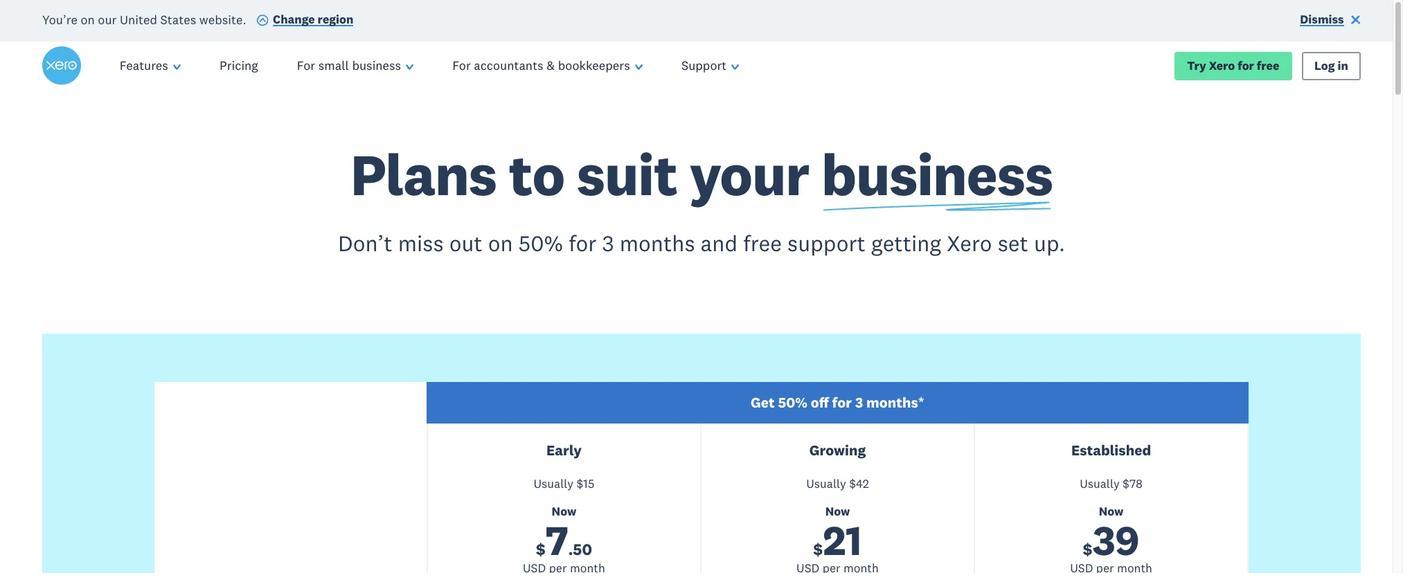 Task type: locate. For each thing, give the bounding box(es) containing it.
0 horizontal spatial on
[[81, 11, 95, 27]]

0 vertical spatial on
[[81, 11, 95, 27]]

months
[[620, 229, 695, 257]]

$ inside $ 7 . 50
[[536, 540, 546, 560]]

39
[[1093, 515, 1140, 567]]

for inside "dropdown button"
[[297, 58, 315, 74]]

log in link
[[1302, 52, 1361, 80]]

website.
[[199, 11, 246, 27]]

42
[[856, 476, 869, 492]]

for
[[297, 58, 315, 74], [453, 58, 471, 74]]

months*
[[866, 394, 925, 412]]

3 usually from the left
[[1080, 476, 1120, 492]]

usually down established at the bottom right of page
[[1080, 476, 1120, 492]]

to
[[509, 138, 565, 211]]

2 for from the left
[[453, 58, 471, 74]]

try
[[1187, 58, 1206, 73]]

plans
[[350, 138, 497, 211]]

free left log
[[1257, 58, 1279, 73]]

1 vertical spatial on
[[488, 229, 513, 257]]

you're on our united states website.
[[42, 11, 246, 27]]

0 vertical spatial for
[[1238, 58, 1254, 73]]

1 horizontal spatial business
[[821, 138, 1053, 211]]

growing
[[809, 441, 866, 460]]

xero homepage image
[[42, 47, 81, 85]]

now down 'usually $ 42'
[[825, 504, 850, 519]]

3 now from the left
[[1099, 504, 1124, 519]]

1 for from the left
[[297, 58, 315, 74]]

0 horizontal spatial usually
[[534, 476, 573, 492]]

0 horizontal spatial 50%
[[519, 229, 563, 257]]

1 vertical spatial xero
[[947, 229, 992, 257]]

usually for 21
[[806, 476, 846, 492]]

1 horizontal spatial usually
[[806, 476, 846, 492]]

7
[[546, 515, 568, 567]]

for small business button
[[278, 42, 433, 90]]

on
[[81, 11, 95, 27], [488, 229, 513, 257]]

3 left months*
[[855, 394, 863, 412]]

business
[[352, 58, 401, 74], [821, 138, 1053, 211]]

region
[[318, 12, 354, 27]]

2 horizontal spatial usually
[[1080, 476, 1120, 492]]

2 horizontal spatial for
[[1238, 58, 1254, 73]]

don't
[[338, 229, 392, 257]]

suit
[[577, 138, 677, 211]]

3 left months
[[602, 229, 614, 257]]

dismiss button
[[1300, 11, 1361, 30]]

2 vertical spatial for
[[832, 394, 852, 412]]

0 vertical spatial 50%
[[519, 229, 563, 257]]

early
[[546, 441, 582, 460]]

for accountants & bookkeepers button
[[433, 42, 662, 90]]

0 horizontal spatial now
[[552, 504, 576, 519]]

2 horizontal spatial now
[[1099, 504, 1124, 519]]

$
[[577, 476, 583, 492], [849, 476, 856, 492], [1123, 476, 1130, 492], [536, 540, 546, 560], [814, 540, 823, 560], [1083, 540, 1093, 560]]

0 vertical spatial 3
[[602, 229, 614, 257]]

usually down early
[[534, 476, 573, 492]]

1 vertical spatial 3
[[855, 394, 863, 412]]

states
[[160, 11, 196, 27]]

0 horizontal spatial free
[[743, 229, 782, 257]]

free
[[1257, 58, 1279, 73], [743, 229, 782, 257]]

usually $ 78
[[1080, 476, 1143, 492]]

now down 'usually $ 15'
[[552, 504, 576, 519]]

features
[[120, 58, 168, 74]]

1 horizontal spatial now
[[825, 504, 850, 519]]

for for for accountants & bookkeepers
[[453, 58, 471, 74]]

for accountants & bookkeepers
[[453, 58, 630, 74]]

for small business
[[297, 58, 401, 74]]

for down plans to suit your
[[569, 229, 597, 257]]

try xero for free
[[1187, 58, 1279, 73]]

1 usually from the left
[[534, 476, 573, 492]]

1 vertical spatial 50%
[[778, 394, 808, 412]]

2 now from the left
[[825, 504, 850, 519]]

usually $ 15
[[534, 476, 595, 492]]

0 horizontal spatial xero
[[947, 229, 992, 257]]

for left the accountants
[[453, 58, 471, 74]]

1 now from the left
[[552, 504, 576, 519]]

&
[[547, 58, 555, 74]]

1 vertical spatial for
[[569, 229, 597, 257]]

2 usually from the left
[[806, 476, 846, 492]]

0 vertical spatial business
[[352, 58, 401, 74]]

now down the "usually $ 78"
[[1099, 504, 1124, 519]]

0 vertical spatial xero
[[1209, 58, 1235, 73]]

0 horizontal spatial for
[[569, 229, 597, 257]]

21
[[823, 515, 862, 567]]

log in
[[1315, 58, 1348, 73]]

usually down growing
[[806, 476, 846, 492]]

3
[[602, 229, 614, 257], [855, 394, 863, 412]]

usually
[[534, 476, 573, 492], [806, 476, 846, 492], [1080, 476, 1120, 492]]

free right and at the top of page
[[743, 229, 782, 257]]

now
[[552, 504, 576, 519], [825, 504, 850, 519], [1099, 504, 1124, 519]]

xero left set
[[947, 229, 992, 257]]

$ 21
[[814, 515, 862, 567]]

1 horizontal spatial xero
[[1209, 58, 1235, 73]]

on right 'out'
[[488, 229, 513, 257]]

xero
[[1209, 58, 1235, 73], [947, 229, 992, 257]]

50% down to at the left top
[[519, 229, 563, 257]]

for left small
[[297, 58, 315, 74]]

0 horizontal spatial business
[[352, 58, 401, 74]]

usually $ 42
[[806, 476, 869, 492]]

xero right the "try"
[[1209, 58, 1235, 73]]

50%
[[519, 229, 563, 257], [778, 394, 808, 412]]

business inside "dropdown button"
[[352, 58, 401, 74]]

try xero for free link
[[1175, 52, 1292, 80]]

0 horizontal spatial 3
[[602, 229, 614, 257]]

1 horizontal spatial for
[[453, 58, 471, 74]]

for inside dropdown button
[[453, 58, 471, 74]]

for
[[1238, 58, 1254, 73], [569, 229, 597, 257], [832, 394, 852, 412]]

50% left off
[[778, 394, 808, 412]]

for right off
[[832, 394, 852, 412]]

established
[[1071, 441, 1151, 460]]

features button
[[100, 42, 200, 90]]

1 horizontal spatial free
[[1257, 58, 1279, 73]]

1 horizontal spatial for
[[832, 394, 852, 412]]

pricing
[[220, 58, 258, 74]]

$ inside $ 39
[[1083, 540, 1093, 560]]

0 horizontal spatial for
[[297, 58, 315, 74]]

for for for small business
[[297, 58, 315, 74]]

our
[[98, 11, 117, 27]]

for right the "try"
[[1238, 58, 1254, 73]]

$ 39
[[1083, 515, 1140, 567]]

change
[[273, 12, 315, 27]]

on left our on the left
[[81, 11, 95, 27]]



Task type: describe. For each thing, give the bounding box(es) containing it.
getting
[[871, 229, 941, 257]]

$ 7 . 50
[[536, 515, 592, 567]]

support
[[681, 58, 727, 74]]

1 horizontal spatial 3
[[855, 394, 863, 412]]

dismiss
[[1300, 12, 1344, 27]]

now for 21
[[825, 504, 850, 519]]

$ inside $ 21
[[814, 540, 823, 560]]

support
[[788, 229, 866, 257]]

change region button
[[256, 11, 354, 30]]

.
[[568, 540, 573, 560]]

off
[[811, 394, 829, 412]]

get
[[751, 394, 775, 412]]

set
[[998, 229, 1028, 257]]

don't miss out on 50% for 3 months and free support getting xero set up.
[[338, 229, 1065, 257]]

miss
[[398, 229, 444, 257]]

now for 39
[[1099, 504, 1124, 519]]

log
[[1315, 58, 1335, 73]]

0 vertical spatial free
[[1257, 58, 1279, 73]]

out
[[449, 229, 483, 257]]

now for 7
[[552, 504, 576, 519]]

small
[[318, 58, 349, 74]]

1 vertical spatial business
[[821, 138, 1053, 211]]

your
[[689, 138, 809, 211]]

xero inside try xero for free link
[[1209, 58, 1235, 73]]

in
[[1338, 58, 1348, 73]]

up.
[[1034, 229, 1065, 257]]

you're
[[42, 11, 78, 27]]

plans to suit your
[[350, 138, 821, 211]]

and
[[701, 229, 738, 257]]

pricing link
[[200, 42, 278, 90]]

15
[[583, 476, 595, 492]]

usually for 39
[[1080, 476, 1120, 492]]

support button
[[662, 42, 759, 90]]

50
[[573, 540, 592, 560]]

1 horizontal spatial 50%
[[778, 394, 808, 412]]

get 50% off for 3 months*
[[751, 394, 925, 412]]

united
[[120, 11, 157, 27]]

usually for 7
[[534, 476, 573, 492]]

accountants
[[474, 58, 543, 74]]

bookkeepers
[[558, 58, 630, 74]]

change region
[[273, 12, 354, 27]]

78
[[1130, 476, 1143, 492]]

1 horizontal spatial on
[[488, 229, 513, 257]]

1 vertical spatial free
[[743, 229, 782, 257]]



Task type: vqa. For each thing, say whether or not it's contained in the screenshot.
1st Usually from the left
yes



